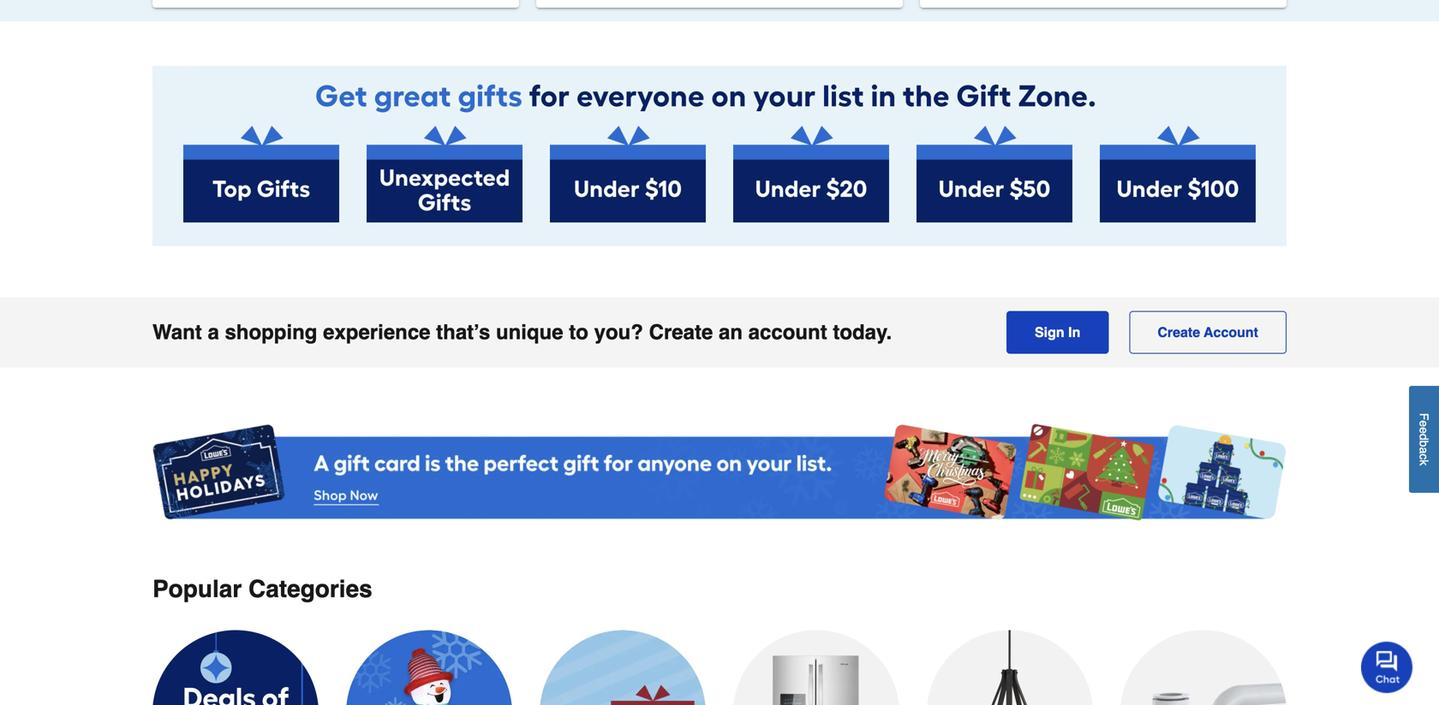 Task type: describe. For each thing, give the bounding box(es) containing it.
under 100 dollars. image
[[1100, 126, 1256, 222]]

d
[[1417, 434, 1431, 441]]

categories
[[248, 576, 372, 604]]

a stainless french door refrigerator with a bottom freezer and middle storage drawer. image
[[733, 631, 900, 706]]

that's
[[436, 321, 490, 345]]

an icon of red and green wrapped gifts. image
[[540, 631, 706, 706]]

get great gifts for everyone on your list in the gift zone. image
[[152, 66, 1287, 126]]

today.
[[833, 321, 892, 345]]

sign
[[1035, 325, 1065, 341]]

sign in link
[[1007, 312, 1109, 354]]

k
[[1417, 460, 1431, 466]]

sign in
[[1035, 325, 1081, 341]]

to
[[569, 321, 589, 345]]

a gift card is the perfect gift for anyone on your list. shop now. image
[[152, 420, 1287, 528]]

1 e from the top
[[1417, 421, 1431, 427]]

deals of the day icon. image
[[152, 631, 319, 706]]

want a shopping experience that's unique to you? create an account today.
[[152, 321, 892, 345]]

an
[[719, 321, 743, 345]]

0 vertical spatial a
[[208, 321, 219, 345]]



Task type: locate. For each thing, give the bounding box(es) containing it.
0 horizontal spatial a
[[208, 321, 219, 345]]

a right the want
[[208, 321, 219, 345]]

0 horizontal spatial create
[[649, 321, 713, 345]]

e up d at the right of the page
[[1417, 421, 1431, 427]]

f e e d b a c k button
[[1409, 386, 1439, 493]]

under 20 dollars. image
[[733, 126, 889, 222]]

create account
[[1158, 325, 1259, 341]]

create
[[649, 321, 713, 345], [1158, 325, 1200, 341]]

an inflatable snowman decoration with a red-and-white striped hat, blue mittens and a blue scarf. image
[[346, 631, 512, 706]]

in
[[1068, 325, 1081, 341]]

popular categories
[[152, 576, 372, 604]]

popular
[[152, 576, 242, 604]]

2 e from the top
[[1417, 427, 1431, 434]]

create account link
[[1129, 312, 1287, 354]]

unique
[[496, 321, 563, 345]]

f
[[1417, 413, 1431, 421]]

under 50 dollars. image
[[917, 126, 1073, 222]]

a up k
[[1417, 447, 1431, 454]]

top gifts. image
[[183, 126, 339, 222]]

under 10 dollars. image
[[550, 126, 706, 222]]

a white p v c p-trap. image
[[1121, 631, 1287, 706]]

chat invite button image
[[1361, 642, 1414, 694]]

want
[[152, 321, 202, 345]]

a 5-light black metal and wood chandelier. image
[[927, 631, 1093, 706]]

f e e d b a c k
[[1417, 413, 1431, 466]]

e up b
[[1417, 427, 1431, 434]]

account
[[748, 321, 827, 345]]

1 horizontal spatial a
[[1417, 447, 1431, 454]]

shopping
[[225, 321, 317, 345]]

create left account
[[1158, 325, 1200, 341]]

create left an at top
[[649, 321, 713, 345]]

e
[[1417, 421, 1431, 427], [1417, 427, 1431, 434]]

1 vertical spatial a
[[1417, 447, 1431, 454]]

unexpected gifts. image
[[367, 126, 523, 222]]

b
[[1417, 441, 1431, 447]]

experience
[[323, 321, 431, 345]]

c
[[1417, 454, 1431, 460]]

account
[[1204, 325, 1259, 341]]

a
[[208, 321, 219, 345], [1417, 447, 1431, 454]]

a inside f e e d b a c k button
[[1417, 447, 1431, 454]]

create account button
[[1129, 312, 1287, 354]]

1 horizontal spatial create
[[1158, 325, 1200, 341]]

create inside button
[[1158, 325, 1200, 341]]

you?
[[594, 321, 643, 345]]

sign in button
[[1007, 312, 1109, 354]]



Task type: vqa. For each thing, say whether or not it's contained in the screenshot.
'Create Account' button
yes



